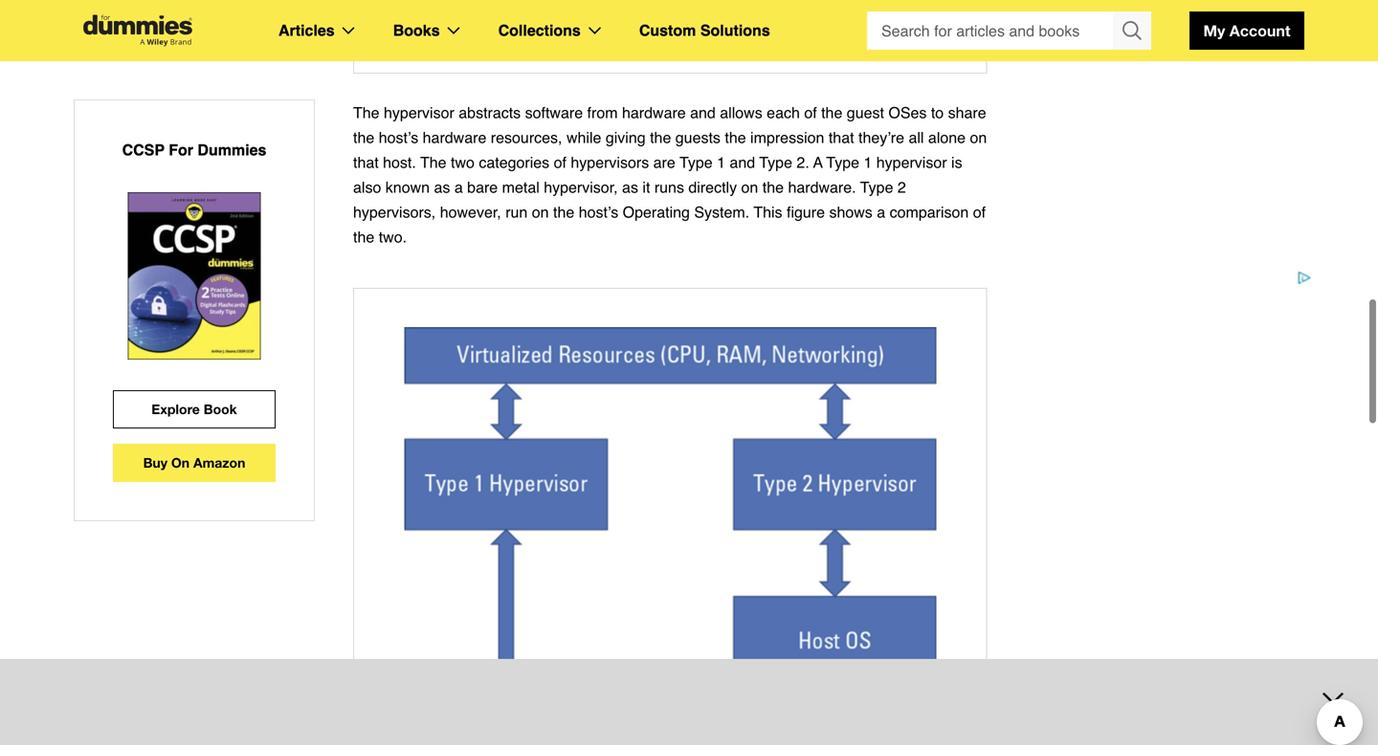 Task type: describe. For each thing, give the bounding box(es) containing it.
2 1 from the left
[[864, 154, 872, 171]]

share
[[948, 104, 986, 122]]

hypervisor
[[600, 13, 673, 31]]

my account
[[1204, 22, 1291, 40]]

the down hypervisor,
[[553, 203, 575, 221]]

1 vertical spatial on
[[741, 179, 758, 196]]

buy on amazon
[[143, 455, 245, 471]]

operating
[[623, 203, 690, 221]]

0 vertical spatial host's
[[379, 129, 418, 146]]

1 vertical spatial of
[[554, 154, 567, 171]]

2
[[898, 179, 906, 196]]

open article categories image
[[342, 27, 355, 34]]

1 1 from the left
[[717, 154, 725, 171]]

each
[[767, 104, 800, 122]]

on
[[171, 455, 190, 471]]

guests
[[676, 129, 721, 146]]

shows
[[829, 203, 873, 221]]

hypervisors,
[[353, 203, 436, 221]]

Search for articles and books text field
[[867, 11, 1115, 50]]

to
[[931, 104, 944, 122]]

run
[[506, 203, 528, 221]]

hypervisor overview.
[[600, 13, 741, 31]]

the left the guest
[[821, 104, 843, 122]]

guest
[[847, 104, 884, 122]]

a
[[813, 154, 823, 171]]

two
[[451, 154, 475, 171]]

close this dialog image
[[1350, 668, 1369, 687]]

custom solutions
[[639, 22, 770, 39]]

they're
[[859, 129, 904, 146]]

all
[[909, 129, 924, 146]]

categories
[[479, 154, 550, 171]]

my account link
[[1190, 11, 1305, 50]]

metal
[[502, 179, 540, 196]]

also
[[353, 179, 381, 196]]

for
[[169, 141, 193, 159]]

1 horizontal spatial host's
[[579, 203, 618, 221]]

runs
[[655, 179, 684, 196]]

hypervisor,
[[544, 179, 618, 196]]

type right 'a'
[[826, 154, 859, 171]]

dummies
[[198, 141, 266, 159]]

books
[[393, 22, 440, 39]]

giving
[[606, 129, 646, 146]]

1 vertical spatial a
[[877, 203, 885, 221]]

2 as from the left
[[622, 179, 638, 196]]

type down guests
[[680, 154, 713, 171]]

hardware.
[[788, 179, 856, 196]]

0 horizontal spatial and
[[690, 104, 716, 122]]

known
[[386, 179, 430, 196]]

resources,
[[491, 129, 562, 146]]

explore
[[151, 402, 200, 417]]

1 horizontal spatial the
[[420, 154, 447, 171]]

0 horizontal spatial on
[[532, 203, 549, 221]]

0 horizontal spatial that
[[353, 154, 379, 171]]

book
[[204, 402, 237, 417]]

hypervisor comparison image
[[404, 327, 936, 746]]



Task type: vqa. For each thing, say whether or not it's contained in the screenshot.
Career
no



Task type: locate. For each thing, give the bounding box(es) containing it.
the down allows
[[725, 129, 746, 146]]

software
[[525, 104, 583, 122]]

buy on amazon link
[[113, 444, 276, 482]]

0 horizontal spatial hypervisor
[[384, 104, 454, 122]]

book image image
[[128, 192, 261, 360]]

hardware
[[622, 104, 686, 122], [423, 129, 487, 146]]

of right the each
[[804, 104, 817, 122]]

logo image
[[74, 15, 202, 46]]

1
[[717, 154, 725, 171], [864, 154, 872, 171]]

on
[[970, 129, 987, 146], [741, 179, 758, 196], [532, 203, 549, 221]]

account
[[1230, 22, 1291, 40]]

ccsp for dummies
[[122, 141, 266, 159]]

advertisement element
[[1026, 271, 1313, 746], [341, 659, 1038, 746]]

however,
[[440, 203, 501, 221]]

1 up directly
[[717, 154, 725, 171]]

on right "run"
[[532, 203, 549, 221]]

it
[[643, 179, 650, 196]]

0 horizontal spatial a
[[454, 179, 463, 196]]

that up also
[[353, 154, 379, 171]]

alone
[[928, 129, 966, 146]]

explore book
[[151, 402, 237, 417]]

type
[[680, 154, 713, 171], [759, 154, 792, 171], [826, 154, 859, 171], [860, 179, 893, 196]]

hypervisors
[[571, 154, 649, 171]]

custom
[[639, 22, 696, 39]]

type left 2.
[[759, 154, 792, 171]]

as right the known
[[434, 179, 450, 196]]

as left "it"
[[622, 179, 638, 196]]

1 horizontal spatial hypervisor
[[877, 154, 947, 171]]

hypervisor
[[384, 104, 454, 122], [877, 154, 947, 171]]

hypervisor down all
[[877, 154, 947, 171]]

group
[[867, 11, 1151, 50]]

0 vertical spatial hypervisor
[[384, 104, 454, 122]]

custom solutions link
[[639, 18, 770, 43]]

oses
[[889, 104, 927, 122]]

0 vertical spatial of
[[804, 104, 817, 122]]

allows
[[720, 104, 763, 122]]

2 vertical spatial of
[[973, 203, 986, 221]]

this
[[754, 203, 782, 221]]

solutions
[[700, 22, 770, 39]]

0 horizontal spatial as
[[434, 179, 450, 196]]

host's up host.
[[379, 129, 418, 146]]

1 horizontal spatial on
[[741, 179, 758, 196]]

hardware up giving
[[622, 104, 686, 122]]

1 horizontal spatial that
[[829, 129, 854, 146]]

buy
[[143, 455, 168, 471]]

a left 'bare'
[[454, 179, 463, 196]]

1 horizontal spatial and
[[730, 154, 755, 171]]

1 horizontal spatial of
[[804, 104, 817, 122]]

amazon
[[193, 455, 245, 471]]

that down the guest
[[829, 129, 854, 146]]

collections
[[498, 22, 581, 39]]

the
[[821, 104, 843, 122], [353, 129, 374, 146], [650, 129, 671, 146], [725, 129, 746, 146], [763, 179, 784, 196], [553, 203, 575, 221], [353, 228, 374, 246]]

open book categories image
[[448, 27, 460, 34]]

1 horizontal spatial hardware
[[622, 104, 686, 122]]

0 horizontal spatial host's
[[379, 129, 418, 146]]

of up hypervisor,
[[554, 154, 567, 171]]

0 horizontal spatial of
[[554, 154, 567, 171]]

0 vertical spatial that
[[829, 129, 854, 146]]

1 vertical spatial hardware
[[423, 129, 487, 146]]

1 down they're
[[864, 154, 872, 171]]

on up 'this'
[[741, 179, 758, 196]]

0 horizontal spatial 1
[[717, 154, 725, 171]]

while
[[567, 129, 601, 146]]

1 vertical spatial hypervisor
[[877, 154, 947, 171]]

0 vertical spatial the
[[353, 104, 380, 122]]

host's
[[379, 129, 418, 146], [579, 203, 618, 221]]

a right shows
[[877, 203, 885, 221]]

as
[[434, 179, 450, 196], [622, 179, 638, 196]]

and up directly
[[730, 154, 755, 171]]

hardware up two in the top of the page
[[423, 129, 487, 146]]

hypervisor up host.
[[384, 104, 454, 122]]

are
[[653, 154, 676, 171]]

1 horizontal spatial 1
[[864, 154, 872, 171]]

the left two.
[[353, 228, 374, 246]]

2.
[[797, 154, 809, 171]]

the
[[353, 104, 380, 122], [420, 154, 447, 171]]

1 vertical spatial the
[[420, 154, 447, 171]]

0 vertical spatial hardware
[[622, 104, 686, 122]]

two.
[[379, 228, 407, 246]]

figure
[[787, 203, 825, 221]]

0 vertical spatial on
[[970, 129, 987, 146]]

impression
[[750, 129, 824, 146]]

type left the 2
[[860, 179, 893, 196]]

of
[[804, 104, 817, 122], [554, 154, 567, 171], [973, 203, 986, 221]]

articles
[[279, 22, 335, 39]]

1 vertical spatial that
[[353, 154, 379, 171]]

1 horizontal spatial a
[[877, 203, 885, 221]]

0 vertical spatial a
[[454, 179, 463, 196]]

the left two in the top of the page
[[420, 154, 447, 171]]

the up also
[[353, 104, 380, 122]]

the up 'this'
[[763, 179, 784, 196]]

and
[[690, 104, 716, 122], [730, 154, 755, 171]]

is
[[951, 154, 962, 171]]

1 vertical spatial and
[[730, 154, 755, 171]]

my
[[1204, 22, 1225, 40]]

host's down hypervisor,
[[579, 203, 618, 221]]

the up are
[[650, 129, 671, 146]]

1 horizontal spatial as
[[622, 179, 638, 196]]

directly
[[689, 179, 737, 196]]

that
[[829, 129, 854, 146], [353, 154, 379, 171]]

overview.
[[677, 13, 741, 31]]

the hypervisor abstracts software from hardware and allows each of the guest oses to share the host's hardware resources, while giving the guests the impression that they're all alone on that host. the two categories of hypervisors are type 1 and type 2. a type 1 hypervisor is also known as a bare metal hypervisor, as it runs directly on the hardware. type 2 hypervisors, however, run on the host's operating system. this figure shows a comparison of the two.
[[353, 104, 987, 246]]

bare
[[467, 179, 498, 196]]

open collections list image
[[588, 27, 601, 34]]

and up guests
[[690, 104, 716, 122]]

explore book link
[[113, 391, 276, 429]]

ccsp
[[122, 141, 165, 159]]

the up also
[[353, 129, 374, 146]]

0 horizontal spatial the
[[353, 104, 380, 122]]

host.
[[383, 154, 416, 171]]

0 vertical spatial and
[[690, 104, 716, 122]]

system.
[[694, 203, 750, 221]]

2 horizontal spatial of
[[973, 203, 986, 221]]

from
[[587, 104, 618, 122]]

2 vertical spatial on
[[532, 203, 549, 221]]

abstracts
[[459, 104, 521, 122]]

2 horizontal spatial on
[[970, 129, 987, 146]]

comparison
[[890, 203, 969, 221]]

0 horizontal spatial hardware
[[423, 129, 487, 146]]

of right "comparison"
[[973, 203, 986, 221]]

1 as from the left
[[434, 179, 450, 196]]

a
[[454, 179, 463, 196], [877, 203, 885, 221]]

1 vertical spatial host's
[[579, 203, 618, 221]]

on down share at the right top of the page
[[970, 129, 987, 146]]



